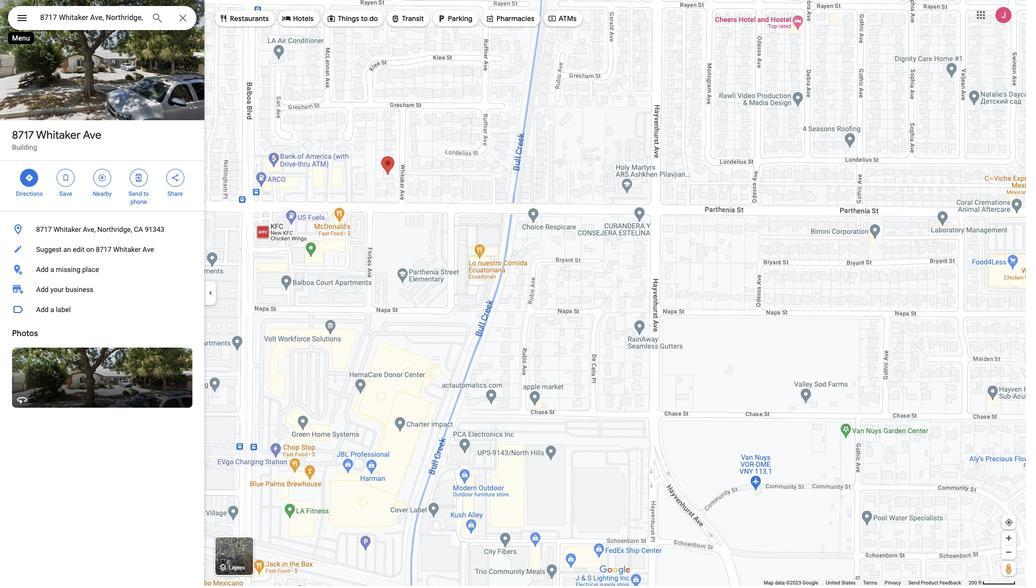 Task type: describe. For each thing, give the bounding box(es) containing it.
phone
[[130, 198, 147, 205]]

 restaurants
[[219, 13, 269, 24]]

©2023
[[786, 580, 801, 586]]

privacy button
[[885, 580, 901, 586]]

united states button
[[826, 580, 856, 586]]

footer inside google maps element
[[764, 580, 969, 586]]


[[219, 13, 228, 24]]

feedback
[[940, 580, 961, 586]]

label
[[56, 306, 71, 314]]

states
[[841, 580, 856, 586]]

8717 Whitaker Ave, Northridge, CA 91343 field
[[8, 6, 196, 30]]

an
[[63, 245, 71, 253]]

transit
[[402, 14, 424, 23]]

hotels
[[293, 14, 314, 23]]

ca
[[134, 225, 143, 233]]

 parking
[[437, 13, 472, 24]]


[[485, 13, 494, 24]]

8717 whitaker ave, northridge, ca 91343 button
[[0, 219, 204, 239]]

suggest an edit on 8717 whitaker ave button
[[0, 239, 204, 260]]

parking
[[448, 14, 472, 23]]

business
[[66, 286, 93, 294]]

united
[[826, 580, 840, 586]]

 hotels
[[282, 13, 314, 24]]

map
[[764, 580, 774, 586]]

 atms
[[548, 13, 577, 24]]

suggest an edit on 8717 whitaker ave
[[36, 245, 154, 253]]

google maps element
[[0, 0, 1026, 586]]

send for send to phone
[[129, 190, 142, 197]]

edit
[[73, 245, 84, 253]]

8717 whitaker ave, northridge, ca 91343
[[36, 225, 164, 233]]

91343
[[145, 225, 164, 233]]

missing
[[56, 266, 80, 274]]


[[171, 172, 180, 183]]

 transit
[[391, 13, 424, 24]]


[[282, 13, 291, 24]]

send product feedback button
[[908, 580, 961, 586]]

google account: james peterson  
(james.peterson1902@gmail.com) image
[[995, 7, 1011, 23]]

suggest
[[36, 245, 62, 253]]

do
[[369, 14, 378, 23]]

 things to do
[[327, 13, 378, 24]]

zoom out image
[[1005, 549, 1012, 556]]

 button
[[8, 6, 36, 32]]

add a label
[[36, 306, 71, 314]]

add for add a missing place
[[36, 266, 49, 274]]

2 vertical spatial whitaker
[[113, 245, 141, 253]]


[[327, 13, 336, 24]]

map data ©2023 google
[[764, 580, 818, 586]]

zoom in image
[[1005, 535, 1012, 542]]

show street view coverage image
[[1001, 561, 1016, 576]]

ave inside 8717 whitaker ave building
[[83, 128, 101, 142]]


[[134, 172, 143, 183]]


[[437, 13, 446, 24]]

nearby
[[93, 190, 112, 197]]



Task type: vqa. For each thing, say whether or not it's contained in the screenshot.
Send
yes



Task type: locate. For each thing, give the bounding box(es) containing it.
send left product
[[908, 580, 920, 586]]

layers
[[229, 565, 245, 571]]

0 vertical spatial send
[[129, 190, 142, 197]]

0 vertical spatial a
[[50, 266, 54, 274]]

add inside add your business link
[[36, 286, 49, 294]]

save
[[59, 190, 72, 197]]

8717
[[12, 128, 34, 142], [36, 225, 52, 233], [96, 245, 112, 253]]

1 vertical spatial add
[[36, 286, 49, 294]]

terms
[[863, 580, 877, 586]]

3 add from the top
[[36, 306, 49, 314]]

whitaker inside 8717 whitaker ave building
[[36, 128, 81, 142]]

show your location image
[[1004, 518, 1013, 527]]

0 horizontal spatial 8717
[[12, 128, 34, 142]]

place
[[82, 266, 99, 274]]

data
[[775, 580, 785, 586]]

1 vertical spatial ave
[[142, 245, 154, 253]]

200
[[969, 580, 977, 586]]

2 add from the top
[[36, 286, 49, 294]]

footer containing map data ©2023 google
[[764, 580, 969, 586]]

to inside  things to do
[[361, 14, 368, 23]]

add a missing place button
[[0, 260, 204, 280]]

8717 up "suggest"
[[36, 225, 52, 233]]

ave down 91343 on the left top of page
[[142, 245, 154, 253]]

8717 whitaker ave building
[[12, 128, 101, 151]]

add
[[36, 266, 49, 274], [36, 286, 49, 294], [36, 306, 49, 314]]

ave up 
[[83, 128, 101, 142]]


[[16, 11, 28, 25]]

0 vertical spatial whitaker
[[36, 128, 81, 142]]

northridge,
[[97, 225, 132, 233]]

building
[[12, 143, 37, 151]]

send up phone
[[129, 190, 142, 197]]

send inside 'button'
[[908, 580, 920, 586]]

ave,
[[83, 225, 96, 233]]

add down "suggest"
[[36, 266, 49, 274]]

2 vertical spatial add
[[36, 306, 49, 314]]

0 horizontal spatial ave
[[83, 128, 101, 142]]

ft
[[978, 580, 982, 586]]

atms
[[559, 14, 577, 23]]

200 ft
[[969, 580, 982, 586]]

share
[[167, 190, 183, 197]]

a inside button
[[50, 306, 54, 314]]

whitaker for ave
[[36, 128, 81, 142]]

1 horizontal spatial send
[[908, 580, 920, 586]]

8717 inside 8717 whitaker ave, northridge, ca 91343 button
[[36, 225, 52, 233]]

0 horizontal spatial to
[[143, 190, 149, 197]]

whitaker
[[36, 128, 81, 142], [54, 225, 81, 233], [113, 245, 141, 253]]


[[25, 172, 34, 183]]

 search field
[[8, 6, 196, 32]]

a for label
[[50, 306, 54, 314]]

1 horizontal spatial 8717
[[36, 225, 52, 233]]

actions for 8717 whitaker ave region
[[0, 161, 204, 211]]

add for add a label
[[36, 306, 49, 314]]

add inside add a label button
[[36, 306, 49, 314]]

0 vertical spatial to
[[361, 14, 368, 23]]


[[391, 13, 400, 24]]

8717 for ave
[[12, 128, 34, 142]]

add your business
[[36, 286, 93, 294]]

collapse side panel image
[[205, 288, 216, 299]]

8717 inside 8717 whitaker ave building
[[12, 128, 34, 142]]

google
[[802, 580, 818, 586]]

privacy
[[885, 580, 901, 586]]

directions
[[16, 190, 43, 197]]

things
[[338, 14, 359, 23]]

whitaker for ave,
[[54, 225, 81, 233]]

8717 whitaker ave main content
[[0, 0, 204, 586]]

1 vertical spatial send
[[908, 580, 920, 586]]

whitaker down ca
[[113, 245, 141, 253]]

product
[[921, 580, 938, 586]]

0 vertical spatial 8717
[[12, 128, 34, 142]]

whitaker up the 'an'
[[54, 225, 81, 233]]

1 add from the top
[[36, 266, 49, 274]]

none field inside '8717 whitaker ave, northridge, ca 91343' field
[[40, 12, 143, 24]]

1 vertical spatial a
[[50, 306, 54, 314]]

a
[[50, 266, 54, 274], [50, 306, 54, 314]]

0 vertical spatial ave
[[83, 128, 101, 142]]

1 vertical spatial whitaker
[[54, 225, 81, 233]]

send for send product feedback
[[908, 580, 920, 586]]

your
[[50, 286, 64, 294]]

add your business link
[[0, 280, 204, 300]]

to up phone
[[143, 190, 149, 197]]

add a label button
[[0, 300, 204, 320]]

photos
[[12, 329, 38, 339]]

1 vertical spatial 8717
[[36, 225, 52, 233]]

 pharmacies
[[485, 13, 535, 24]]

ave
[[83, 128, 101, 142], [142, 245, 154, 253]]

to left do
[[361, 14, 368, 23]]

2 horizontal spatial 8717
[[96, 245, 112, 253]]

a inside "button"
[[50, 266, 54, 274]]

add inside add a missing place "button"
[[36, 266, 49, 274]]

0 vertical spatial add
[[36, 266, 49, 274]]

1 horizontal spatial ave
[[142, 245, 154, 253]]

add a missing place
[[36, 266, 99, 274]]

None field
[[40, 12, 143, 24]]

a left label
[[50, 306, 54, 314]]

1 vertical spatial to
[[143, 190, 149, 197]]

to inside send to phone
[[143, 190, 149, 197]]

send to phone
[[129, 190, 149, 205]]

8717 inside suggest an edit on 8717 whitaker ave button
[[96, 245, 112, 253]]

1 a from the top
[[50, 266, 54, 274]]


[[548, 13, 557, 24]]

on
[[86, 245, 94, 253]]

8717 up building
[[12, 128, 34, 142]]

0 horizontal spatial send
[[129, 190, 142, 197]]

terms button
[[863, 580, 877, 586]]

add for add your business
[[36, 286, 49, 294]]

send product feedback
[[908, 580, 961, 586]]

whitaker up building
[[36, 128, 81, 142]]

a left missing
[[50, 266, 54, 274]]


[[61, 172, 70, 183]]

add left your
[[36, 286, 49, 294]]

united states
[[826, 580, 856, 586]]

8717 for ave,
[[36, 225, 52, 233]]

200 ft button
[[969, 580, 1015, 586]]

add left label
[[36, 306, 49, 314]]


[[98, 172, 107, 183]]

8717 right on
[[96, 245, 112, 253]]

pharmacies
[[496, 14, 535, 23]]

send inside send to phone
[[129, 190, 142, 197]]

a for missing
[[50, 266, 54, 274]]

to
[[361, 14, 368, 23], [143, 190, 149, 197]]

2 a from the top
[[50, 306, 54, 314]]

1 horizontal spatial to
[[361, 14, 368, 23]]

restaurants
[[230, 14, 269, 23]]

ave inside button
[[142, 245, 154, 253]]

2 vertical spatial 8717
[[96, 245, 112, 253]]

send
[[129, 190, 142, 197], [908, 580, 920, 586]]

footer
[[764, 580, 969, 586]]



